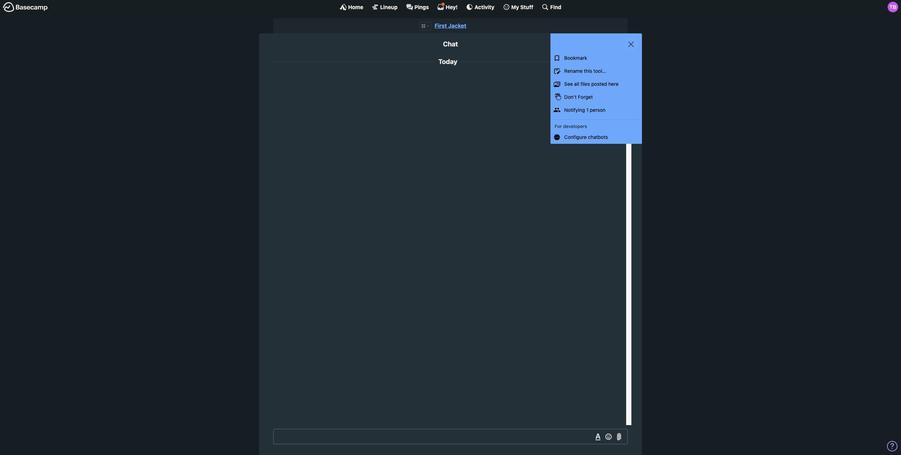 Task type: locate. For each thing, give the bounding box(es) containing it.
find
[[550, 4, 561, 10]]

10:09am
[[581, 75, 597, 80]]

for developers
[[555, 123, 587, 129]]

my stuff
[[511, 4, 533, 10]]

all
[[574, 81, 579, 87]]

activity link
[[466, 4, 494, 11]]

stuff
[[520, 4, 533, 10]]

chat
[[443, 40, 458, 48]]

notifying       1 person link
[[551, 104, 642, 117]]

team!
[[591, 81, 604, 87]]

pings button
[[406, 4, 429, 11]]

tyler black image
[[888, 2, 898, 12]]

main element
[[0, 0, 901, 14]]

configure chatbots link
[[551, 131, 642, 144]]

lineup
[[380, 4, 398, 10]]

developers
[[563, 123, 587, 129]]

activity
[[475, 4, 494, 10]]

my stuff button
[[503, 4, 533, 11]]

don't forget
[[564, 94, 593, 100]]

today
[[439, 58, 457, 66]]

find button
[[542, 4, 561, 11]]

bookmark
[[564, 55, 587, 61]]

10:09am link
[[581, 75, 597, 80]]

here
[[609, 81, 619, 87]]

see
[[564, 81, 573, 87]]

None text field
[[273, 429, 628, 445]]

see all files posted here
[[564, 81, 619, 87]]

rename
[[564, 68, 583, 74]]

switch accounts image
[[3, 2, 48, 13]]

rename this tool… link
[[551, 65, 642, 78]]

chatbots
[[588, 134, 608, 140]]



Task type: vqa. For each thing, say whether or not it's contained in the screenshot.
Terry Turtle image
no



Task type: describe. For each thing, give the bounding box(es) containing it.
jacket
[[448, 23, 467, 29]]

bookmark link
[[551, 52, 642, 65]]

person
[[590, 107, 606, 113]]

home link
[[340, 4, 363, 11]]

hey!
[[446, 4, 458, 10]]

for
[[555, 123, 562, 129]]

don't forget link
[[551, 91, 642, 104]]

notifying       1 person
[[564, 107, 606, 113]]

first jacket link
[[435, 23, 467, 29]]

see all files posted here link
[[551, 78, 642, 91]]

pings
[[415, 4, 429, 10]]

home
[[348, 4, 363, 10]]

don't
[[564, 94, 577, 100]]

1
[[586, 107, 589, 113]]

first jacket
[[435, 23, 467, 29]]

hey! button
[[437, 2, 458, 11]]

first
[[435, 23, 447, 29]]

rename this tool…
[[564, 68, 606, 74]]

tool…
[[594, 68, 606, 74]]

notifying
[[564, 107, 585, 113]]

tyler black image
[[608, 73, 623, 88]]

my
[[511, 4, 519, 10]]

forget
[[578, 94, 593, 100]]

posted
[[591, 81, 607, 87]]

hello team!
[[578, 81, 604, 87]]

lineup link
[[372, 4, 398, 11]]

hello
[[578, 81, 590, 87]]

10:09am element
[[581, 75, 597, 80]]

files
[[581, 81, 590, 87]]

configure chatbots
[[564, 134, 608, 140]]

configure
[[564, 134, 587, 140]]

this
[[584, 68, 592, 74]]



